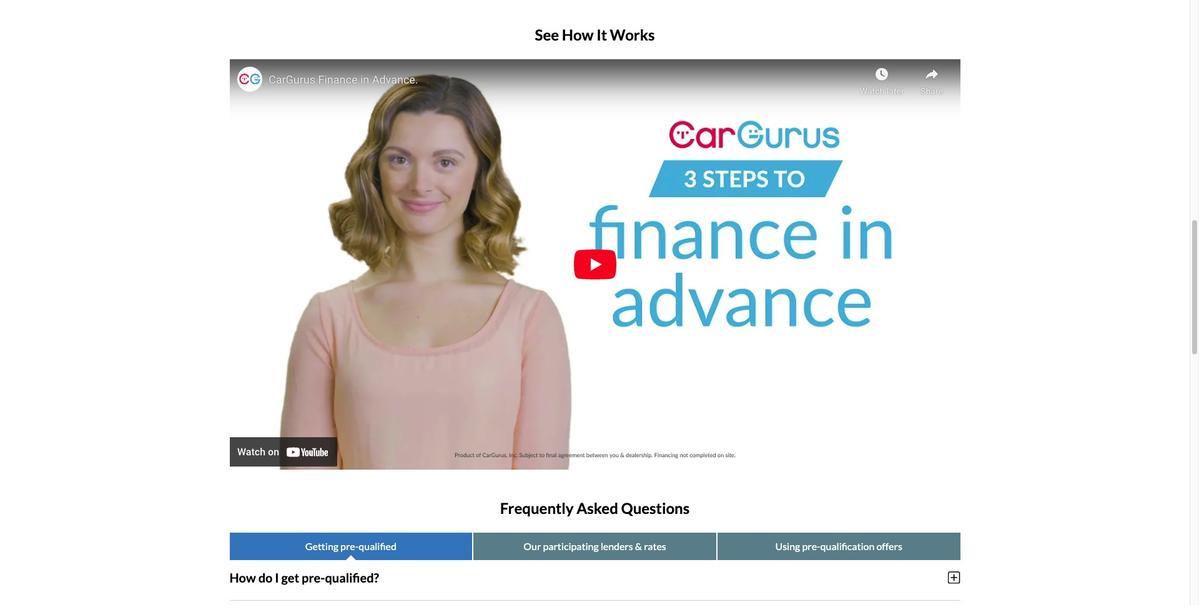 Task type: vqa. For each thing, say whether or not it's contained in the screenshot.
Using pre-qualification offers "Button"
yes



Task type: locate. For each thing, give the bounding box(es) containing it.
0 horizontal spatial pre-
[[302, 571, 325, 586]]

pre- right getting
[[340, 541, 359, 553]]

works
[[610, 26, 655, 44]]

getting
[[305, 541, 338, 553]]

pre- right get
[[302, 571, 325, 586]]

1 vertical spatial how
[[230, 571, 256, 586]]

participating
[[543, 541, 599, 553]]

how do i get pre-qualified? button
[[230, 561, 960, 596]]

pre- right using
[[802, 541, 820, 553]]

getting pre-qualified
[[305, 541, 397, 553]]

getting pre-qualified button
[[230, 533, 472, 561]]

how left do
[[230, 571, 256, 586]]

our participating lenders & rates button
[[474, 533, 716, 561]]

1 horizontal spatial pre-
[[340, 541, 359, 553]]

0 horizontal spatial how
[[230, 571, 256, 586]]

how inside button
[[230, 571, 256, 586]]

getting pre-qualified tab panel
[[230, 561, 960, 606]]

pre- for qualification
[[802, 541, 820, 553]]

2 horizontal spatial pre-
[[802, 541, 820, 553]]

how left the it
[[562, 26, 594, 44]]

pre-
[[340, 541, 359, 553], [802, 541, 820, 553], [302, 571, 325, 586]]

lenders
[[601, 541, 633, 553]]

see
[[535, 26, 559, 44]]

qualification
[[820, 541, 875, 553]]

questions
[[621, 500, 690, 518]]

how
[[562, 26, 594, 44], [230, 571, 256, 586]]

our participating lenders & rates
[[524, 541, 666, 553]]

1 horizontal spatial how
[[562, 26, 594, 44]]

pre- for qualified
[[340, 541, 359, 553]]

pre- inside button
[[302, 571, 325, 586]]



Task type: describe. For each thing, give the bounding box(es) containing it.
do
[[258, 571, 273, 586]]

using pre-qualification offers
[[775, 541, 902, 553]]

it
[[597, 26, 607, 44]]

frequently asked questions tab list
[[230, 533, 960, 561]]

qualified?
[[325, 571, 379, 586]]

i
[[275, 571, 279, 586]]

offers
[[876, 541, 902, 553]]

0 vertical spatial how
[[562, 26, 594, 44]]

our
[[524, 541, 541, 553]]

frequently asked questions
[[500, 500, 690, 518]]

asked
[[577, 500, 618, 518]]

using
[[775, 541, 800, 553]]

see how it works
[[535, 26, 655, 44]]

how do i get pre-qualified?
[[230, 571, 379, 586]]

using pre-qualification offers button
[[717, 533, 960, 561]]

qualified
[[359, 541, 397, 553]]

plus square image
[[948, 571, 960, 585]]

frequently
[[500, 500, 574, 518]]

get
[[281, 571, 299, 586]]

&
[[635, 541, 642, 553]]

rates
[[644, 541, 666, 553]]



